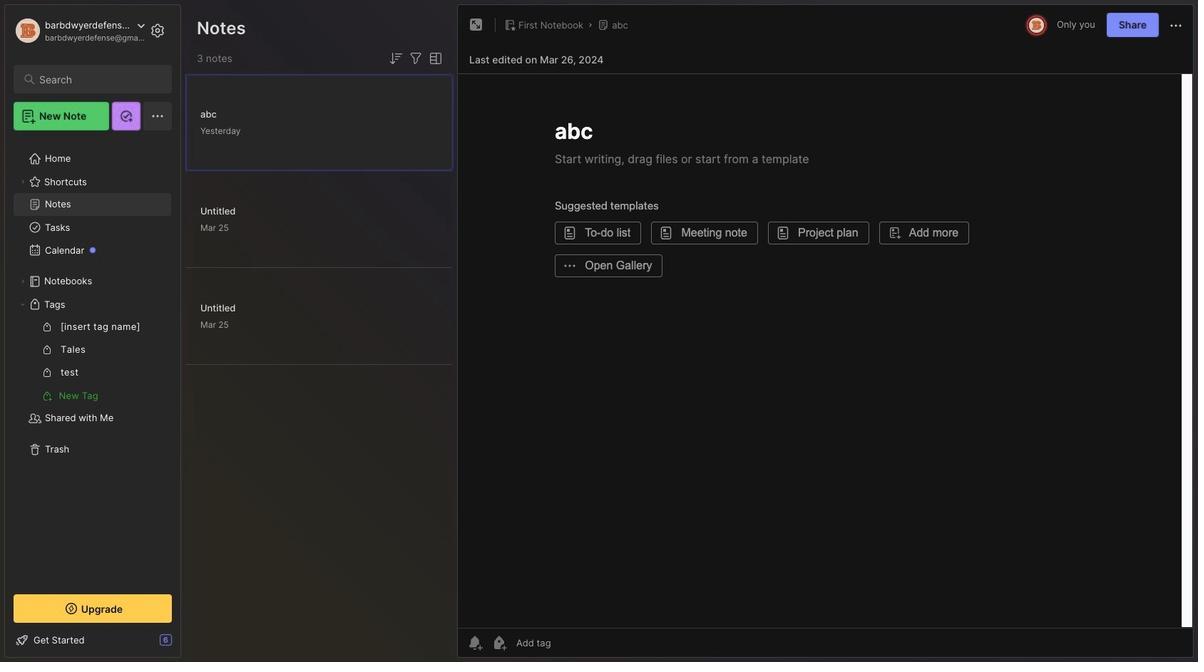 Task type: vqa. For each thing, say whether or not it's contained in the screenshot.
GROUP within Main element
yes



Task type: locate. For each thing, give the bounding box(es) containing it.
expand tags image
[[19, 300, 27, 309]]

View options field
[[425, 50, 445, 67]]

click to collapse image
[[180, 637, 191, 654]]

Sort options field
[[387, 50, 405, 67]]

Add tag field
[[515, 637, 623, 650]]

more actions image
[[1168, 17, 1185, 34]]

group inside main 'element'
[[14, 316, 171, 407]]

Search text field
[[39, 73, 159, 86]]

add a reminder image
[[467, 635, 484, 652]]

group
[[14, 316, 171, 407]]

Note Editor text field
[[458, 74, 1194, 629]]

tree inside main 'element'
[[5, 139, 181, 582]]

note window element
[[457, 4, 1195, 662]]

None search field
[[39, 71, 159, 88]]

tree
[[5, 139, 181, 582]]



Task type: describe. For each thing, give the bounding box(es) containing it.
Add filters field
[[407, 50, 425, 67]]

expand notebooks image
[[19, 278, 27, 286]]

settings image
[[149, 22, 166, 39]]

add filters image
[[407, 50, 425, 67]]

main element
[[0, 0, 186, 663]]

add tag image
[[491, 635, 508, 652]]

Account field
[[14, 16, 146, 45]]

barbdwyerdefense@gmail.com avatar image
[[1030, 17, 1045, 32]]

More actions field
[[1168, 16, 1185, 34]]

Help and Learning task checklist field
[[5, 629, 181, 652]]

none search field inside main 'element'
[[39, 71, 159, 88]]

expand note image
[[468, 16, 485, 34]]



